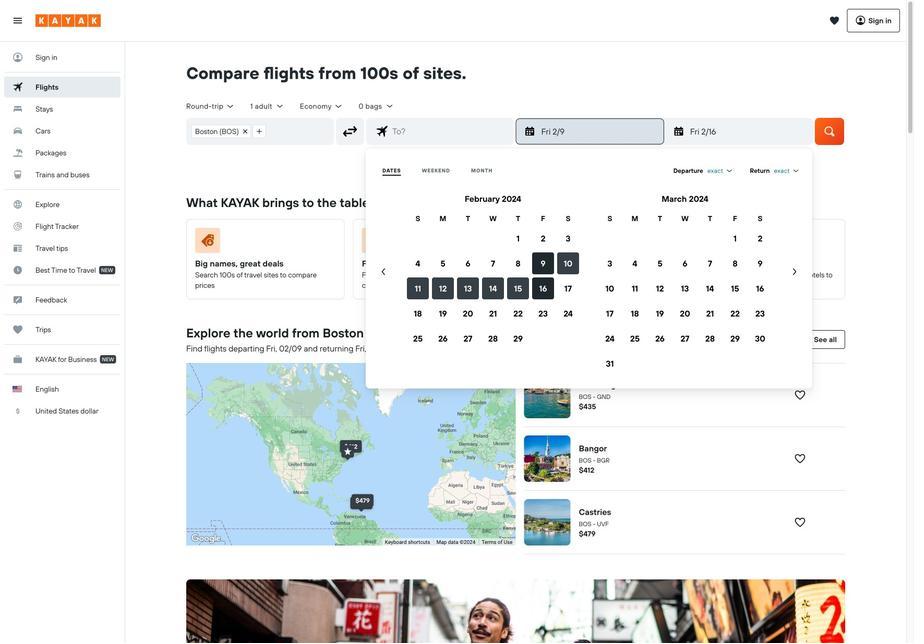 Task type: locate. For each thing, give the bounding box(es) containing it.
swap departure airport and destination airport image
[[340, 122, 360, 141]]

menu
[[370, 161, 809, 376]]

1 horizontal spatial list item
[[253, 125, 266, 138]]

remove image
[[243, 129, 248, 134]]

friday february 9th element
[[542, 125, 658, 138]]

Flight origin input text field
[[271, 118, 334, 145]]

united states (english) image
[[13, 386, 22, 393]]

Trip type Round-trip field
[[186, 102, 235, 111]]

list item
[[192, 125, 251, 138], [253, 125, 266, 138]]

1 list item from the left
[[192, 125, 251, 138]]

4 figure from the left
[[696, 228, 833, 257]]

figure
[[195, 228, 332, 257], [362, 228, 499, 257], [529, 228, 666, 257], [696, 228, 833, 257]]

list item down trip type round-trip "field"
[[192, 125, 251, 138]]

None field
[[708, 167, 734, 175], [775, 167, 800, 175], [708, 167, 734, 175], [775, 167, 800, 175]]

list
[[187, 118, 271, 145]]

0 horizontal spatial list item
[[192, 125, 251, 138]]

Dates radio
[[383, 167, 401, 174]]

list item right remove icon
[[253, 125, 266, 138]]

navigation menu image
[[13, 15, 23, 26]]

google image
[[189, 532, 223, 546]]

2 list item from the left
[[253, 125, 266, 138]]



Task type: describe. For each thing, give the bounding box(es) containing it.
friday february 16th element
[[691, 125, 807, 138]]

Weekend radio
[[422, 167, 451, 174]]

Cabin type Economy field
[[300, 102, 343, 111]]

3 figure from the left
[[529, 228, 666, 257]]

Flight destination input text field
[[388, 118, 514, 145]]

st. george's image
[[524, 372, 571, 419]]

1 figure from the left
[[195, 228, 332, 257]]

start date calendar input use left and right arrow keys to change day. use up and down arrow keys to change week. tab
[[370, 193, 809, 376]]

bangor image
[[524, 436, 571, 482]]

castries image
[[524, 500, 571, 546]]

map region
[[186, 262, 587, 644]]

Month radio
[[471, 167, 493, 174]]

2 figure from the left
[[362, 228, 499, 257]]



Task type: vqa. For each thing, say whether or not it's contained in the screenshot.
calgary image
no



